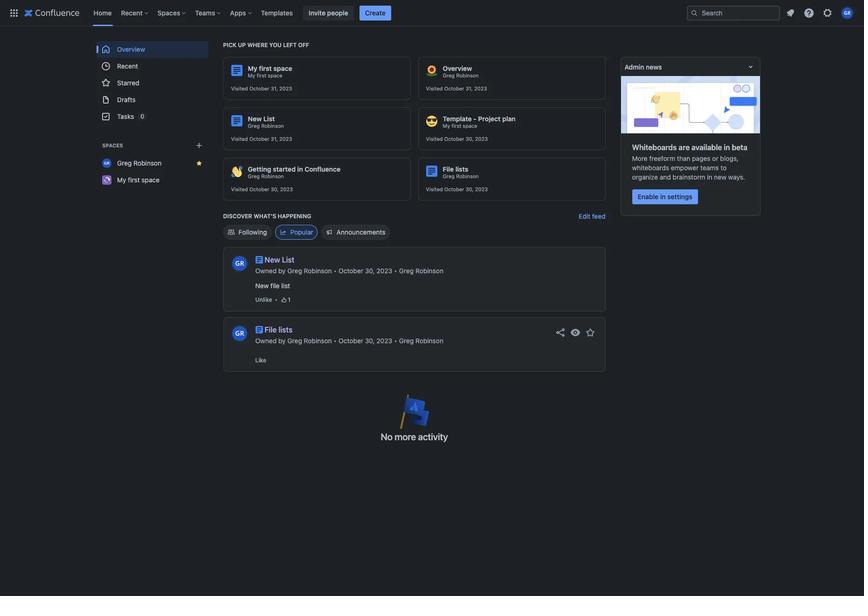 Task type: describe. For each thing, give the bounding box(es) containing it.
create link
[[359, 5, 391, 20]]

recent link
[[96, 58, 208, 75]]

whiteboards
[[632, 143, 677, 152]]

global element
[[6, 0, 685, 26]]

2 greg robinson image from the top
[[232, 326, 247, 341]]

owned for new
[[255, 267, 277, 275]]

help icon image
[[804, 7, 815, 18]]

1
[[288, 296, 291, 303]]

pages
[[692, 154, 711, 162]]

more
[[395, 431, 416, 442]]

admin news button
[[621, 57, 760, 76]]

overview for overview
[[117, 45, 145, 53]]

activity
[[418, 431, 448, 442]]

started
[[273, 165, 296, 173]]

2 vertical spatial new
[[255, 282, 269, 290]]

unlike •
[[255, 296, 278, 303]]

starred
[[117, 79, 139, 87]]

home link
[[91, 5, 115, 20]]

greg robinson for new
[[248, 123, 284, 129]]

empower
[[671, 164, 699, 172]]

unstar this space image
[[195, 160, 203, 167]]

popular
[[290, 228, 313, 236]]

unlike button
[[255, 296, 272, 304]]

edit feed
[[579, 212, 606, 220]]

edit
[[579, 212, 590, 220]]

1 vertical spatial list
[[282, 256, 295, 264]]

my first space link for my
[[248, 72, 282, 79]]

share image
[[555, 327, 566, 338]]

what's
[[254, 213, 276, 220]]

create
[[365, 9, 386, 17]]

announcements
[[337, 228, 386, 236]]

popular button
[[275, 225, 317, 240]]

new
[[714, 173, 727, 181]]

template
[[443, 115, 472, 123]]

in up the blogs,
[[724, 143, 730, 152]]

templates
[[261, 9, 293, 17]]

31, for first
[[271, 85, 278, 91]]

by for lists
[[278, 337, 286, 345]]

1 vertical spatial file lists
[[265, 326, 293, 334]]

owned by greg robinson • october 30, 2023 • greg robinson for list
[[255, 267, 444, 275]]

enable
[[638, 193, 659, 201]]

apps button
[[227, 5, 255, 20]]

more
[[632, 154, 648, 162]]

file
[[271, 282, 280, 290]]

appswitcher icon image
[[8, 7, 20, 18]]

blogs,
[[720, 154, 739, 162]]

off
[[298, 42, 309, 49]]

1 greg robinson image from the top
[[232, 256, 247, 271]]

or
[[712, 154, 719, 162]]

than
[[677, 154, 690, 162]]

discover what's happening
[[223, 213, 311, 220]]

create a space image
[[193, 140, 205, 151]]

october 30, 2023 button for new list
[[339, 266, 392, 276]]

getting started in confluence greg robinson
[[248, 165, 341, 179]]

spaces inside popup button
[[158, 9, 180, 17]]

templates link
[[258, 5, 296, 20]]

new file list
[[255, 282, 290, 290]]

news
[[646, 63, 662, 71]]

visited for new list
[[231, 136, 248, 142]]

and
[[660, 173, 671, 181]]

visited october 31, 2023 for first
[[231, 85, 292, 91]]

drafts link
[[96, 91, 208, 108]]

available
[[692, 143, 722, 152]]

happening
[[278, 213, 311, 220]]

edit feed button
[[579, 212, 606, 221]]

freeform
[[649, 154, 675, 162]]

spaces button
[[155, 5, 190, 20]]

are
[[679, 143, 690, 152]]

plan
[[502, 115, 516, 123]]

robinson inside getting started in confluence greg robinson
[[261, 173, 284, 179]]

drafts
[[117, 96, 135, 104]]

in right enable
[[660, 193, 666, 201]]

1 vertical spatial greg robinson
[[117, 159, 161, 167]]

people
[[327, 9, 348, 17]]

robinson inside overview greg robinson
[[456, 72, 479, 78]]

following
[[239, 228, 267, 236]]

star image
[[585, 327, 596, 338]]

project
[[478, 115, 501, 123]]

:sunflower: image
[[426, 65, 437, 76]]

up
[[238, 42, 246, 49]]

likes image
[[280, 296, 288, 304]]

like
[[255, 357, 266, 364]]

pick up where you left off
[[223, 42, 309, 49]]

visited for file lists
[[426, 186, 443, 192]]

getting
[[248, 165, 271, 173]]

teams button
[[192, 5, 225, 20]]

brainstorm
[[673, 173, 705, 181]]

0 horizontal spatial spaces
[[102, 142, 123, 148]]

following button
[[223, 225, 271, 240]]

starred link
[[96, 75, 208, 91]]

left
[[283, 42, 297, 49]]

pick
[[223, 42, 237, 49]]

notification icon image
[[785, 7, 796, 18]]

unlike
[[255, 296, 272, 303]]

recent button
[[118, 5, 152, 20]]

ways.
[[728, 173, 745, 181]]

apps
[[230, 9, 246, 17]]



Task type: vqa. For each thing, say whether or not it's contained in the screenshot.
Greg inside the Getting started in Confluence Greg Robinson
yes



Task type: locate. For each thing, give the bounding box(es) containing it.
owned by greg robinson • october 30, 2023 • greg robinson
[[255, 267, 444, 275], [255, 337, 444, 345]]

31,
[[271, 85, 278, 91], [466, 85, 473, 91], [271, 136, 278, 142]]

0 vertical spatial new list
[[248, 115, 275, 123]]

2 horizontal spatial greg robinson
[[443, 173, 479, 179]]

space
[[273, 64, 292, 72], [268, 72, 282, 78], [463, 123, 477, 129], [141, 176, 159, 184]]

no
[[381, 431, 393, 442]]

unwatch image
[[570, 327, 581, 338]]

banner
[[0, 0, 864, 26]]

0 vertical spatial greg robinson
[[248, 123, 284, 129]]

1 horizontal spatial overview
[[443, 64, 472, 72]]

where
[[247, 42, 268, 49]]

banner containing home
[[0, 0, 864, 26]]

1 vertical spatial owned by greg robinson • october 30, 2023 • greg robinson
[[255, 337, 444, 345]]

30,
[[466, 136, 474, 142], [271, 186, 279, 192], [466, 186, 474, 192], [365, 267, 375, 275], [365, 337, 375, 345]]

october 30, 2023 button
[[339, 266, 392, 276], [339, 336, 392, 346]]

2 owned from the top
[[255, 337, 277, 345]]

recent right home
[[121, 9, 143, 17]]

visited october 31, 2023 down 'where'
[[231, 85, 292, 91]]

:sunglasses: image
[[426, 116, 437, 127], [426, 116, 437, 127]]

by down file lists link at the bottom of the page
[[278, 337, 286, 345]]

1 horizontal spatial file lists
[[443, 165, 468, 173]]

you
[[269, 42, 282, 49]]

october
[[249, 85, 269, 91], [444, 85, 464, 91], [249, 136, 269, 142], [444, 136, 464, 142], [249, 186, 269, 192], [444, 186, 464, 192], [339, 267, 363, 275], [339, 337, 363, 345]]

in down teams
[[707, 173, 712, 181]]

visited for template - project plan
[[426, 136, 443, 142]]

0 vertical spatial owned
[[255, 267, 277, 275]]

0 vertical spatial list
[[263, 115, 275, 123]]

31, up started
[[271, 136, 278, 142]]

file
[[443, 165, 454, 173], [265, 326, 277, 334]]

31, for list
[[271, 136, 278, 142]]

my first space link
[[248, 72, 282, 79], [443, 123, 477, 129], [96, 172, 208, 188]]

1 vertical spatial file
[[265, 326, 277, 334]]

overview for overview greg robinson
[[443, 64, 472, 72]]

group containing overview
[[96, 41, 208, 125]]

by for list
[[278, 267, 286, 275]]

spaces
[[158, 9, 180, 17], [102, 142, 123, 148]]

settings
[[667, 193, 692, 201]]

0 vertical spatial recent
[[121, 9, 143, 17]]

overview inside overview greg robinson
[[443, 64, 472, 72]]

in
[[724, 143, 730, 152], [297, 165, 303, 173], [707, 173, 712, 181], [660, 193, 666, 201]]

owned by greg robinson • october 30, 2023 • greg robinson for lists
[[255, 337, 444, 345]]

spaces down "tasks"
[[102, 142, 123, 148]]

2 by from the top
[[278, 337, 286, 345]]

1 vertical spatial my first space link
[[443, 123, 477, 129]]

settings icon image
[[822, 7, 833, 18]]

2 horizontal spatial my first space link
[[443, 123, 477, 129]]

0 vertical spatial october 30, 2023 button
[[339, 266, 392, 276]]

1 vertical spatial lists
[[279, 326, 293, 334]]

new list link
[[265, 255, 296, 264]]

beta
[[732, 143, 748, 152]]

visited october 31, 2023
[[231, 85, 292, 91], [426, 85, 487, 91], [231, 136, 292, 142]]

1 vertical spatial by
[[278, 337, 286, 345]]

visited october 30, 2023 for file
[[426, 186, 488, 192]]

2 october 30, 2023 button from the top
[[339, 336, 392, 346]]

1 vertical spatial october 30, 2023 button
[[339, 336, 392, 346]]

visited october 31, 2023 down overview greg robinson
[[426, 85, 487, 91]]

home
[[94, 9, 112, 17]]

1 horizontal spatial list
[[282, 256, 295, 264]]

greg robinson for file
[[443, 173, 479, 179]]

by down new list link
[[278, 267, 286, 275]]

file lists link
[[265, 325, 295, 334]]

1 vertical spatial new list
[[265, 256, 295, 264]]

0 horizontal spatial lists
[[279, 326, 293, 334]]

in inside getting started in confluence greg robinson
[[297, 165, 303, 173]]

0 horizontal spatial greg robinson
[[117, 159, 161, 167]]

invite
[[309, 9, 326, 17]]

0 vertical spatial my first space link
[[248, 72, 282, 79]]

-
[[473, 115, 477, 123]]

1 vertical spatial spaces
[[102, 142, 123, 148]]

1 vertical spatial new
[[265, 256, 280, 264]]

october 30, 2023 button for file lists
[[339, 336, 392, 346]]

0 vertical spatial new
[[248, 115, 262, 123]]

my first space link for template
[[443, 123, 477, 129]]

group
[[96, 41, 208, 125]]

like button
[[255, 357, 266, 364]]

1 by from the top
[[278, 267, 286, 275]]

visited october 31, 2023 for list
[[231, 136, 292, 142]]

0 vertical spatial file lists
[[443, 165, 468, 173]]

search image
[[691, 9, 698, 17]]

owned down file lists link at the bottom of the page
[[255, 337, 277, 345]]

:wave: image
[[231, 166, 242, 177]]

greg inside getting started in confluence greg robinson
[[248, 173, 260, 179]]

greg robinson image left file lists link at the bottom of the page
[[232, 326, 247, 341]]

0 horizontal spatial my first space link
[[96, 172, 208, 188]]

in right started
[[297, 165, 303, 173]]

1 owned from the top
[[255, 267, 277, 275]]

robinson
[[456, 72, 479, 78], [261, 123, 284, 129], [133, 159, 161, 167], [261, 173, 284, 179], [456, 173, 479, 179], [304, 267, 332, 275], [416, 267, 444, 275], [304, 337, 332, 345], [416, 337, 444, 345]]

1 vertical spatial overview
[[443, 64, 472, 72]]

list
[[281, 282, 290, 290]]

confluence
[[305, 165, 341, 173]]

0 vertical spatial spaces
[[158, 9, 180, 17]]

no more activity
[[381, 431, 448, 442]]

1 horizontal spatial file
[[443, 165, 454, 173]]

lists
[[456, 165, 468, 173], [279, 326, 293, 334]]

greg robinson
[[248, 123, 284, 129], [117, 159, 161, 167], [443, 173, 479, 179]]

overview inside group
[[117, 45, 145, 53]]

1 owned by greg robinson • october 30, 2023 • greg robinson from the top
[[255, 267, 444, 275]]

template - project plan
[[443, 115, 516, 123]]

2 vertical spatial my first space link
[[96, 172, 208, 188]]

discover
[[223, 213, 252, 220]]

1 october 30, 2023 button from the top
[[339, 266, 392, 276]]

0 vertical spatial by
[[278, 267, 286, 275]]

31, down you
[[271, 85, 278, 91]]

invite people button
[[303, 5, 354, 20]]

1 horizontal spatial greg robinson
[[248, 123, 284, 129]]

2023
[[279, 85, 292, 91], [474, 85, 487, 91], [279, 136, 292, 142], [475, 136, 488, 142], [280, 186, 293, 192], [475, 186, 488, 192], [377, 267, 392, 275], [377, 337, 392, 345]]

0 vertical spatial greg robinson image
[[232, 256, 247, 271]]

admin
[[625, 63, 644, 71]]

greg inside overview greg robinson
[[443, 72, 455, 78]]

greg robinson image down following button
[[232, 256, 247, 271]]

teams
[[701, 164, 719, 172]]

recent up starred
[[117, 62, 138, 70]]

1 horizontal spatial lists
[[456, 165, 468, 173]]

0 vertical spatial file
[[443, 165, 454, 173]]

1 vertical spatial greg robinson image
[[232, 326, 247, 341]]

1 vertical spatial recent
[[117, 62, 138, 70]]

0 vertical spatial overview
[[117, 45, 145, 53]]

my first space
[[248, 64, 292, 72], [248, 72, 282, 78], [443, 123, 477, 129], [117, 176, 159, 184]]

2 vertical spatial greg robinson
[[443, 173, 479, 179]]

overview link
[[96, 41, 208, 58]]

0
[[140, 113, 144, 120]]

whiteboards are available in beta more freeform than pages or blogs, whiteboards empower teams to organize and brainstorm in new ways.
[[632, 143, 748, 181]]

2 owned by greg robinson • october 30, 2023 • greg robinson from the top
[[255, 337, 444, 345]]

owned for file
[[255, 337, 277, 345]]

admin news
[[625, 63, 662, 71]]

recent inside 'dropdown button'
[[121, 9, 143, 17]]

1 vertical spatial owned
[[255, 337, 277, 345]]

Search field
[[687, 5, 780, 20]]

0 vertical spatial owned by greg robinson • october 30, 2023 • greg robinson
[[255, 267, 444, 275]]

overview right :sunflower: image
[[443, 64, 472, 72]]

1 horizontal spatial spaces
[[158, 9, 180, 17]]

0 horizontal spatial overview
[[117, 45, 145, 53]]

:sunflower: image
[[426, 65, 437, 76]]

whiteboards
[[632, 164, 669, 172]]

1 horizontal spatial my first space link
[[248, 72, 282, 79]]

visited
[[231, 85, 248, 91], [426, 85, 443, 91], [231, 136, 248, 142], [426, 136, 443, 142], [231, 186, 248, 192], [426, 186, 443, 192]]

spaces right the recent 'dropdown button'
[[158, 9, 180, 17]]

31, down overview greg robinson
[[466, 85, 473, 91]]

to
[[721, 164, 727, 172]]

greg robinson image
[[232, 256, 247, 271], [232, 326, 247, 341]]

enable in settings link
[[632, 189, 698, 204]]

teams
[[195, 9, 215, 17]]

tasks
[[117, 112, 134, 120]]

visited october 30, 2023 for template
[[426, 136, 488, 142]]

feed
[[592, 212, 606, 220]]

confluence image
[[24, 7, 80, 18], [24, 7, 80, 18]]

by
[[278, 267, 286, 275], [278, 337, 286, 345]]

0 horizontal spatial list
[[263, 115, 275, 123]]

my
[[248, 64, 257, 72], [248, 72, 255, 78], [443, 123, 450, 129], [117, 176, 126, 184]]

0 vertical spatial lists
[[456, 165, 468, 173]]

0 horizontal spatial file lists
[[265, 326, 293, 334]]

recent
[[121, 9, 143, 17], [117, 62, 138, 70]]

invite people
[[309, 9, 348, 17]]

overview up recent link
[[117, 45, 145, 53]]

list
[[263, 115, 275, 123], [282, 256, 295, 264]]

:wave: image
[[231, 166, 242, 177]]

overview
[[117, 45, 145, 53], [443, 64, 472, 72]]

overview greg robinson
[[443, 64, 479, 78]]

new list
[[248, 115, 275, 123], [265, 256, 295, 264]]

owned up new file list
[[255, 267, 277, 275]]

visited october 30, 2023
[[426, 136, 488, 142], [231, 186, 293, 192], [426, 186, 488, 192]]

enable in settings
[[638, 193, 692, 201]]

visited for my first space
[[231, 85, 248, 91]]

organize
[[632, 173, 658, 181]]

recent inside group
[[117, 62, 138, 70]]

visited october 31, 2023 up getting
[[231, 136, 292, 142]]

announcements button
[[321, 225, 390, 240]]

0 horizontal spatial file
[[265, 326, 277, 334]]



